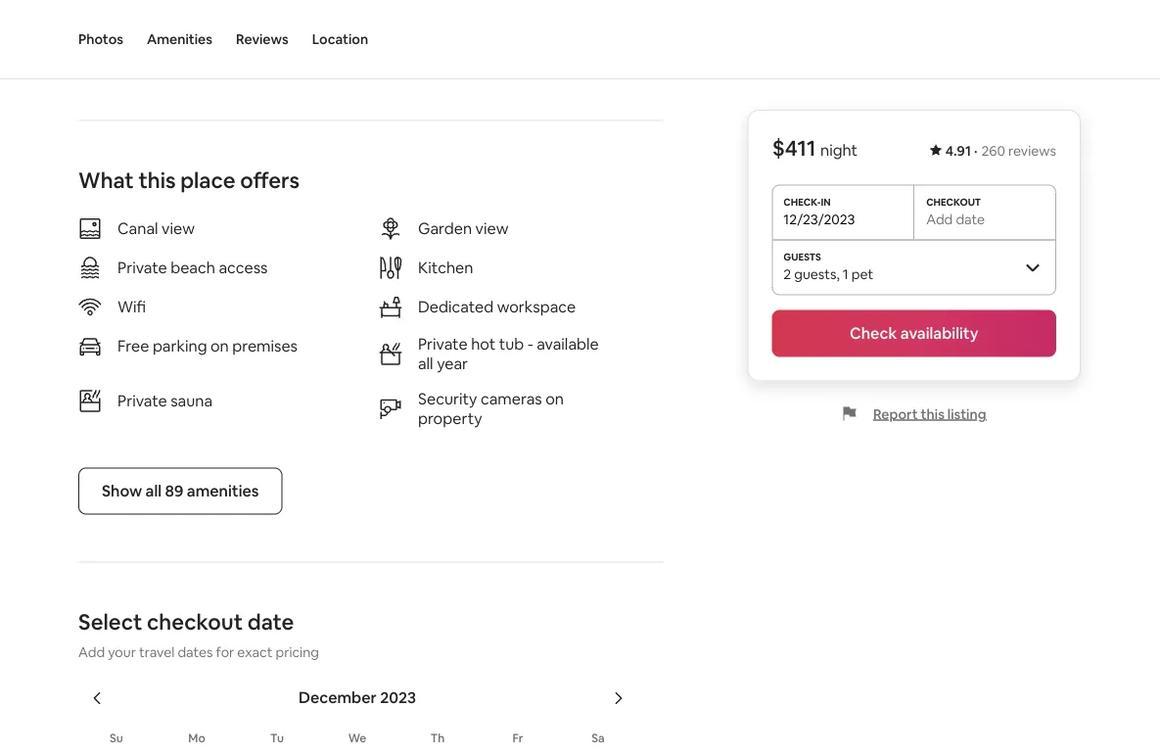 Task type: locate. For each thing, give the bounding box(es) containing it.
date inside select checkout date add your travel dates for exact pricing
[[248, 608, 294, 636]]

0 vertical spatial this
[[139, 166, 176, 194]]

private hot tub - available all year
[[418, 334, 599, 374]]

0 horizontal spatial on
[[211, 336, 229, 356]]

this
[[139, 166, 176, 194], [921, 405, 945, 423]]

1 horizontal spatial on
[[546, 389, 564, 409]]

all
[[418, 354, 434, 374], [146, 481, 162, 501]]

show all 89 amenities
[[102, 481, 259, 501]]

89
[[165, 481, 184, 501]]

sauna
[[171, 391, 213, 411]]

property
[[418, 408, 482, 428]]

1 horizontal spatial view
[[476, 218, 509, 238]]

0 vertical spatial add
[[927, 210, 953, 228]]

your
[[108, 643, 136, 661]]

report this listing button
[[842, 405, 987, 423]]

access
[[219, 258, 268, 278]]

add date
[[927, 210, 985, 228]]

0 vertical spatial all
[[418, 354, 434, 374]]

availability
[[901, 323, 979, 343]]

private down dedicated
[[418, 334, 468, 354]]

0 horizontal spatial all
[[146, 481, 162, 501]]

mo
[[188, 730, 205, 745]]

private inside private hot tub - available all year
[[418, 334, 468, 354]]

private for private beach access
[[118, 258, 167, 278]]

view for canal view
[[162, 218, 195, 238]]

-
[[528, 334, 533, 354]]

on
[[211, 336, 229, 356], [546, 389, 564, 409]]

on right cameras
[[546, 389, 564, 409]]

view right garden
[[476, 218, 509, 238]]

on inside security cameras on property
[[546, 389, 564, 409]]

location button
[[312, 0, 368, 78]]

add down 4.91
[[927, 210, 953, 228]]

parking
[[153, 336, 207, 356]]

on right parking on the top left of the page
[[211, 336, 229, 356]]

premises
[[232, 336, 298, 356]]

reviews
[[1009, 142, 1057, 160]]

0 horizontal spatial date
[[248, 608, 294, 636]]

0 horizontal spatial add
[[78, 643, 105, 661]]

th
[[431, 730, 445, 745]]

all left 89
[[146, 481, 162, 501]]

guests
[[795, 265, 837, 283]]

date up exact at bottom
[[248, 608, 294, 636]]

all left 'year'
[[418, 354, 434, 374]]

tu
[[270, 730, 284, 745]]

·
[[974, 142, 978, 160]]

private left sauna
[[118, 391, 167, 411]]

2 view from the left
[[476, 218, 509, 238]]

year
[[437, 354, 468, 374]]

view right canal
[[162, 218, 195, 238]]

bedroom
[[79, 31, 147, 51]]

canal
[[118, 218, 158, 238]]

private
[[118, 258, 167, 278], [418, 334, 468, 354], [118, 391, 167, 411]]

1 vertical spatial all
[[146, 481, 162, 501]]

this for what
[[139, 166, 176, 194]]

su
[[110, 730, 123, 745]]

kitchen
[[418, 258, 473, 278]]

1 vertical spatial date
[[248, 608, 294, 636]]

this left listing
[[921, 405, 945, 423]]

view
[[162, 218, 195, 238], [476, 218, 509, 238]]

4.91
[[946, 142, 971, 160]]

0 horizontal spatial view
[[162, 218, 195, 238]]

private for private sauna
[[118, 391, 167, 411]]

0 vertical spatial private
[[118, 258, 167, 278]]

add
[[927, 210, 953, 228], [78, 643, 105, 661]]

1 view from the left
[[162, 218, 195, 238]]

add left the your at left
[[78, 643, 105, 661]]

private down canal
[[118, 258, 167, 278]]

pricing
[[276, 643, 319, 661]]

0 vertical spatial date
[[956, 210, 985, 228]]

tub
[[499, 334, 524, 354]]

0 horizontal spatial this
[[139, 166, 176, 194]]

260
[[982, 142, 1006, 160]]

3
[[150, 31, 159, 51]]

0 vertical spatial on
[[211, 336, 229, 356]]

1 horizontal spatial all
[[418, 354, 434, 374]]

1 vertical spatial private
[[418, 334, 468, 354]]

report this listing
[[874, 405, 987, 423]]

1 vertical spatial this
[[921, 405, 945, 423]]

1 horizontal spatial this
[[921, 405, 945, 423]]

garden
[[418, 218, 472, 238]]

date
[[956, 210, 985, 228], [248, 608, 294, 636]]

1 vertical spatial on
[[546, 389, 564, 409]]

photos button
[[78, 0, 123, 78]]

2 vertical spatial private
[[118, 391, 167, 411]]

date down ·
[[956, 210, 985, 228]]

select checkout date add your travel dates for exact pricing
[[78, 608, 319, 661]]

1 vertical spatial add
[[78, 643, 105, 661]]

this up the canal view in the top of the page
[[139, 166, 176, 194]]

check availability button
[[772, 310, 1057, 357]]



Task type: vqa. For each thing, say whether or not it's contained in the screenshot.
bottom ADD
yes



Task type: describe. For each thing, give the bounding box(es) containing it.
bedroom 3
[[79, 31, 159, 51]]

on for parking
[[211, 336, 229, 356]]

2023
[[380, 688, 416, 708]]

show all 89 amenities button
[[78, 468, 283, 515]]

free
[[118, 336, 149, 356]]

add inside select checkout date add your travel dates for exact pricing
[[78, 643, 105, 661]]

reviews button
[[236, 0, 289, 78]]

december
[[299, 688, 377, 708]]

calendar application
[[55, 666, 1161, 754]]

select
[[78, 608, 142, 636]]

travel
[[139, 643, 175, 661]]

1 horizontal spatial add
[[927, 210, 953, 228]]

garden view
[[418, 218, 509, 238]]

dedicated
[[418, 297, 494, 317]]

report
[[874, 405, 918, 423]]

place
[[180, 166, 236, 194]]

exact
[[237, 643, 273, 661]]

1 horizontal spatial date
[[956, 210, 985, 228]]

show
[[102, 481, 142, 501]]

reviews
[[236, 30, 289, 48]]

view for garden view
[[476, 218, 509, 238]]

december 2023
[[299, 688, 416, 708]]

location
[[312, 30, 368, 48]]

amenities
[[187, 481, 259, 501]]

security
[[418, 389, 477, 409]]

12/23/2023
[[784, 210, 855, 228]]

beach
[[171, 258, 215, 278]]

what this place offers
[[78, 166, 300, 194]]

dedicated workspace
[[418, 297, 576, 317]]

for
[[216, 643, 234, 661]]

free parking on premises
[[118, 336, 298, 356]]

check availability
[[850, 323, 979, 343]]

security cameras on property
[[418, 389, 564, 428]]

dates
[[178, 643, 213, 661]]

listing
[[948, 405, 987, 423]]

$411 night
[[772, 134, 858, 162]]

cameras
[[481, 389, 542, 409]]

fr
[[513, 730, 523, 745]]

2 guests , 1 pet
[[784, 265, 874, 283]]

private for private hot tub - available all year
[[418, 334, 468, 354]]

check
[[850, 323, 898, 343]]

on for cameras
[[546, 389, 564, 409]]

this for report
[[921, 405, 945, 423]]

sa
[[592, 730, 605, 745]]

what
[[78, 166, 134, 194]]

night
[[820, 140, 858, 160]]

hot
[[471, 334, 496, 354]]

all inside private hot tub - available all year
[[418, 354, 434, 374]]

photos
[[78, 30, 123, 48]]

wifi
[[118, 297, 146, 317]]

amenities button
[[147, 0, 213, 78]]

private sauna
[[118, 391, 213, 411]]

private beach access
[[118, 258, 268, 278]]

offers
[[240, 166, 300, 194]]

workspace
[[497, 297, 576, 317]]

canal view
[[118, 218, 195, 238]]

all inside button
[[146, 481, 162, 501]]

,
[[837, 265, 840, 283]]

checkout
[[147, 608, 243, 636]]

1
[[843, 265, 849, 283]]

$411
[[772, 134, 816, 162]]

pet
[[852, 265, 874, 283]]

bedroom 3 button
[[79, 0, 364, 73]]

2
[[784, 265, 792, 283]]

amenities
[[147, 30, 213, 48]]

available
[[537, 334, 599, 354]]

4.91 · 260 reviews
[[946, 142, 1057, 160]]

we
[[348, 730, 367, 745]]



